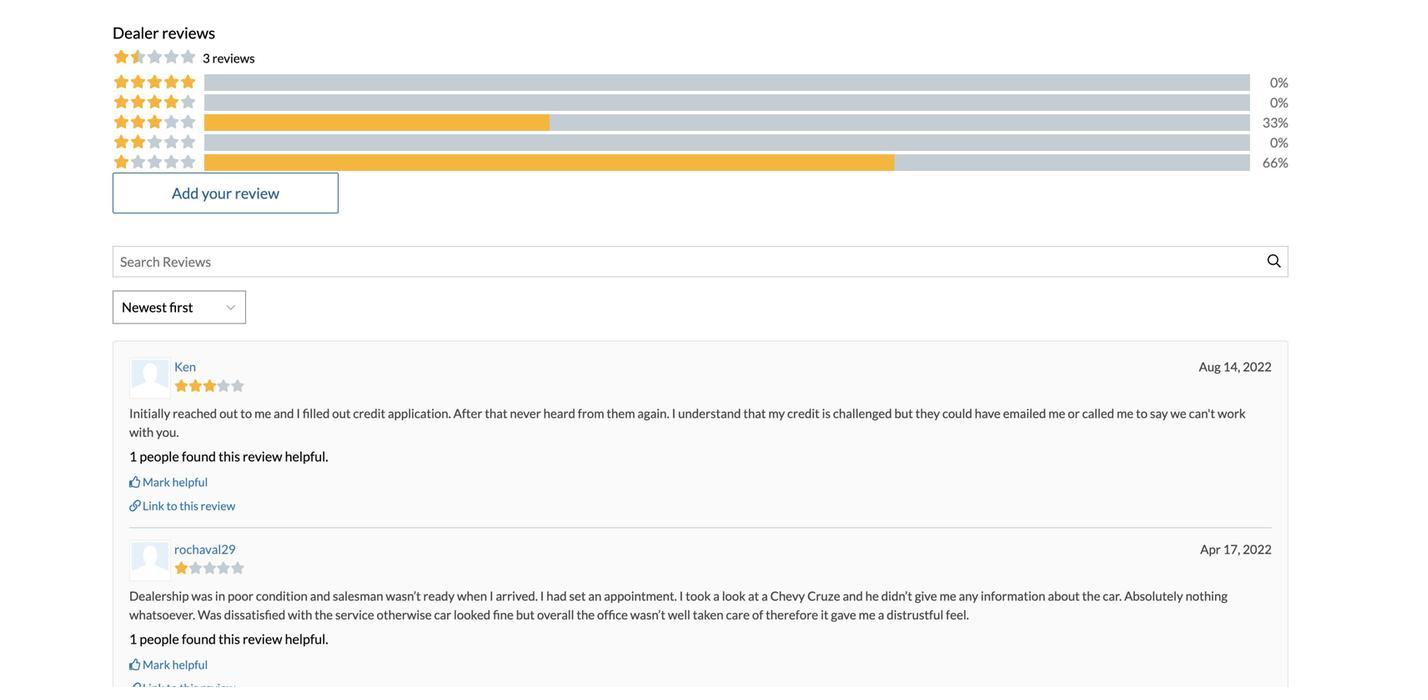 Task type: locate. For each thing, give the bounding box(es) containing it.
2022
[[1243, 359, 1272, 374], [1243, 542, 1272, 557]]

3
[[203, 50, 210, 65]]

1 vertical spatial mark helpful button
[[129, 656, 208, 673]]

mark helpful down whatsoever.
[[143, 657, 208, 672]]

0 vertical spatial mark helpful
[[143, 475, 208, 489]]

called
[[1082, 406, 1115, 421]]

they
[[916, 406, 940, 421]]

reviews
[[162, 23, 215, 42], [212, 50, 255, 65]]

1 2022 from the top
[[1243, 359, 1272, 374]]

reviews for 3 reviews
[[212, 50, 255, 65]]

mark helpful button for dealership was in poor condition and salesman wasn't ready when i arrived. i had set an appointment. i took a look at a chevy cruze and he didn't give me any information about the car. absolutely nothing whatsoever. was dissatisfied with the service otherwise car looked fine but overall the office wasn't well taken care of therefore it gave me a distrustful feel.
[[129, 656, 208, 673]]

reviews up 3 on the left top of page
[[162, 23, 215, 42]]

2 mark from the top
[[143, 657, 170, 672]]

0 vertical spatial helpful
[[172, 475, 208, 489]]

wasn't down appointment.
[[630, 607, 666, 622]]

feel.
[[946, 607, 969, 622]]

0 vertical spatial mark
[[143, 475, 170, 489]]

and left the filled
[[274, 406, 294, 421]]

1 1 people found this review helpful. from the top
[[129, 448, 328, 465]]

initially reached out to me and i filled out credit application. after that never heard from them again. i understand that my credit is challenged but they could have emailed me or called me to say we can't work with you.
[[129, 406, 1246, 440]]

me down the he
[[859, 607, 876, 622]]

2 2022 from the top
[[1243, 542, 1272, 557]]

to left say
[[1136, 406, 1148, 421]]

0 horizontal spatial and
[[274, 406, 294, 421]]

2 credit from the left
[[787, 406, 820, 421]]

this up link to this review
[[219, 448, 240, 465]]

2 1 people found this review helpful. from the top
[[129, 631, 328, 647]]

0 horizontal spatial out
[[219, 406, 238, 421]]

didn't
[[881, 588, 912, 603]]

helpful down was
[[172, 657, 208, 672]]

1 vertical spatial people
[[140, 631, 179, 647]]

mark
[[143, 475, 170, 489], [143, 657, 170, 672]]

could
[[942, 406, 972, 421]]

me
[[254, 406, 271, 421], [1049, 406, 1066, 421], [1117, 406, 1134, 421], [940, 588, 957, 603], [859, 607, 876, 622]]

2 0% from the top
[[1270, 94, 1289, 110]]

out right the filled
[[332, 406, 351, 421]]

rochaval29 image
[[132, 542, 168, 579]]

2 vertical spatial this
[[219, 631, 240, 647]]

out right reached
[[219, 406, 238, 421]]

to right link at the bottom
[[166, 499, 177, 513]]

car
[[434, 607, 451, 622]]

1 found from the top
[[182, 448, 216, 465]]

0 vertical spatial people
[[140, 448, 179, 465]]

found down reached
[[182, 448, 216, 465]]

1 people from the top
[[140, 448, 179, 465]]

0 horizontal spatial wasn't
[[386, 588, 421, 603]]

challenged
[[833, 406, 892, 421]]

found for was
[[182, 631, 216, 647]]

me left any
[[940, 588, 957, 603]]

you.
[[156, 425, 179, 440]]

people for initially reached out to me and i filled out credit application. after that never heard from them again. i understand that my credit is challenged but they could have emailed me or called me to say we can't work with you.
[[140, 448, 179, 465]]

2 thumbs up image from the top
[[129, 659, 141, 671]]

wasn't up otherwise
[[386, 588, 421, 603]]

1 helpful from the top
[[172, 475, 208, 489]]

1 thumbs up image from the top
[[129, 476, 141, 488]]

say
[[1150, 406, 1168, 421]]

2 vertical spatial 0%
[[1270, 134, 1289, 150]]

mark helpful up link to this review button
[[143, 475, 208, 489]]

found down was
[[182, 631, 216, 647]]

helpful. for i
[[285, 448, 328, 465]]

in
[[215, 588, 225, 603]]

and left salesman
[[310, 588, 330, 603]]

office
[[597, 607, 628, 622]]

i right again.
[[672, 406, 676, 421]]

nothing
[[1186, 588, 1228, 603]]

1 vertical spatial reviews
[[212, 50, 255, 65]]

1 vertical spatial 1
[[129, 631, 137, 647]]

salesman
[[333, 588, 383, 603]]

1
[[129, 448, 137, 465], [129, 631, 137, 647]]

1 vertical spatial helpful.
[[285, 631, 328, 647]]

1 vertical spatial 1 people found this review helpful.
[[129, 631, 328, 647]]

credit left 'application.'
[[353, 406, 385, 421]]

mark down whatsoever.
[[143, 657, 170, 672]]

but inside dealership was in poor condition and salesman wasn't ready when i arrived. i had set an appointment. i took a look at a chevy cruze and he didn't give me any information about the car. absolutely nothing whatsoever. was dissatisfied with the service otherwise car looked fine but overall the office wasn't well taken care of therefore it gave me a distrustful feel.
[[516, 607, 535, 622]]

mark for initially reached out to me and i filled out credit application. after that never heard from them again. i understand that my credit is challenged but they could have emailed me or called me to say we can't work with you.
[[143, 475, 170, 489]]

otherwise
[[377, 607, 432, 622]]

1 vertical spatial wasn't
[[630, 607, 666, 622]]

star image
[[188, 379, 202, 392], [231, 379, 245, 392], [174, 562, 188, 574], [188, 562, 202, 574], [202, 562, 217, 574], [231, 562, 245, 574]]

helpful up link to this review
[[172, 475, 208, 489]]

credit left is
[[787, 406, 820, 421]]

2022 right 14,
[[1243, 359, 1272, 374]]

0 horizontal spatial but
[[516, 607, 535, 622]]

0 vertical spatial thumbs up image
[[129, 476, 141, 488]]

me right called
[[1117, 406, 1134, 421]]

1 helpful. from the top
[[285, 448, 328, 465]]

1 people found this review helpful. down was
[[129, 631, 328, 647]]

dealership was in poor condition and salesman wasn't ready when i arrived. i had set an appointment. i took a look at a chevy cruze and he didn't give me any information about the car. absolutely nothing whatsoever. was dissatisfied with the service otherwise car looked fine but overall the office wasn't well taken care of therefore it gave me a distrustful feel.
[[129, 588, 1228, 622]]

we
[[1171, 406, 1187, 421]]

to inside button
[[166, 499, 177, 513]]

helpful. down the filled
[[285, 448, 328, 465]]

with inside dealership was in poor condition and salesman wasn't ready when i arrived. i had set an appointment. i took a look at a chevy cruze and he didn't give me any information about the car. absolutely nothing whatsoever. was dissatisfied with the service otherwise car looked fine but overall the office wasn't well taken care of therefore it gave me a distrustful feel.
[[288, 607, 312, 622]]

the left car. at the right bottom of page
[[1082, 588, 1101, 603]]

thumbs up image up link icon
[[129, 659, 141, 671]]

that right after
[[485, 406, 508, 421]]

service
[[335, 607, 374, 622]]

add
[[172, 184, 199, 202]]

3 0% from the top
[[1270, 134, 1289, 150]]

a
[[713, 588, 720, 603], [762, 588, 768, 603], [878, 607, 884, 622]]

with
[[129, 425, 154, 440], [288, 607, 312, 622]]

me left or
[[1049, 406, 1066, 421]]

helpful for dissatisfied
[[172, 657, 208, 672]]

poor
[[228, 588, 254, 603]]

is
[[822, 406, 831, 421]]

and left the he
[[843, 588, 863, 603]]

1 vertical spatial thumbs up image
[[129, 659, 141, 671]]

mark helpful button
[[129, 474, 208, 490], [129, 656, 208, 673]]

1 horizontal spatial that
[[743, 406, 766, 421]]

1 vertical spatial 2022
[[1243, 542, 1272, 557]]

0 horizontal spatial credit
[[353, 406, 385, 421]]

1 vertical spatial with
[[288, 607, 312, 622]]

1 horizontal spatial with
[[288, 607, 312, 622]]

review
[[235, 184, 279, 202], [243, 448, 282, 465], [201, 499, 235, 513], [243, 631, 282, 647]]

0 vertical spatial 2022
[[1243, 359, 1272, 374]]

1 horizontal spatial and
[[310, 588, 330, 603]]

add your review link
[[113, 173, 339, 213]]

with down condition
[[288, 607, 312, 622]]

work
[[1218, 406, 1246, 421]]

the down set
[[577, 607, 595, 622]]

2 helpful from the top
[[172, 657, 208, 672]]

gave
[[831, 607, 856, 622]]

appointment.
[[604, 588, 677, 603]]

wasn't
[[386, 588, 421, 603], [630, 607, 666, 622]]

0 vertical spatial 1
[[129, 448, 137, 465]]

1 vertical spatial this
[[180, 499, 198, 513]]

this down was
[[219, 631, 240, 647]]

0 vertical spatial this
[[219, 448, 240, 465]]

2 people from the top
[[140, 631, 179, 647]]

but left they
[[895, 406, 913, 421]]

apr
[[1201, 542, 1221, 557]]

0 vertical spatial helpful.
[[285, 448, 328, 465]]

rochaval29 link
[[174, 542, 236, 557]]

people down you.
[[140, 448, 179, 465]]

1 down initially
[[129, 448, 137, 465]]

found
[[182, 448, 216, 465], [182, 631, 216, 647]]

but
[[895, 406, 913, 421], [516, 607, 535, 622]]

mark helpful button for initially reached out to me and i filled out credit application. after that never heard from them again. i understand that my credit is challenged but they could have emailed me or called me to say we can't work with you.
[[129, 474, 208, 490]]

0 vertical spatial 0%
[[1270, 74, 1289, 90]]

1 vertical spatial but
[[516, 607, 535, 622]]

thumbs up image
[[129, 476, 141, 488], [129, 659, 141, 671]]

2 mark helpful button from the top
[[129, 656, 208, 673]]

2 mark helpful from the top
[[143, 657, 208, 672]]

reviews right 3 on the left top of page
[[212, 50, 255, 65]]

was
[[191, 588, 213, 603]]

thumbs up image up link image
[[129, 476, 141, 488]]

mark helpful button up link to this review button
[[129, 474, 208, 490]]

2 found from the top
[[182, 631, 216, 647]]

this right link at the bottom
[[180, 499, 198, 513]]

1 for dealership was in poor condition and salesman wasn't ready when i arrived. i had set an appointment. i took a look at a chevy cruze and he didn't give me any information about the car. absolutely nothing whatsoever. was dissatisfied with the service otherwise car looked fine but overall the office wasn't well taken care of therefore it gave me a distrustful feel.
[[129, 631, 137, 647]]

66%
[[1263, 154, 1289, 170]]

initially
[[129, 406, 170, 421]]

and
[[274, 406, 294, 421], [310, 588, 330, 603], [843, 588, 863, 603]]

to
[[240, 406, 252, 421], [1136, 406, 1148, 421], [166, 499, 177, 513]]

2 horizontal spatial and
[[843, 588, 863, 603]]

2 that from the left
[[743, 406, 766, 421]]

to right reached
[[240, 406, 252, 421]]

1 mark from the top
[[143, 475, 170, 489]]

1 horizontal spatial a
[[762, 588, 768, 603]]

1 horizontal spatial out
[[332, 406, 351, 421]]

found for reached
[[182, 448, 216, 465]]

with down initially
[[129, 425, 154, 440]]

ready
[[423, 588, 455, 603]]

people down whatsoever.
[[140, 631, 179, 647]]

2022 for aug 14, 2022
[[1243, 359, 1272, 374]]

0 vertical spatial found
[[182, 448, 216, 465]]

1 people found this review helpful.
[[129, 448, 328, 465], [129, 631, 328, 647]]

1 horizontal spatial wasn't
[[630, 607, 666, 622]]

2 1 from the top
[[129, 631, 137, 647]]

but down the arrived.
[[516, 607, 535, 622]]

0 vertical spatial mark helpful button
[[129, 474, 208, 490]]

2022 right 17,
[[1243, 542, 1272, 557]]

people
[[140, 448, 179, 465], [140, 631, 179, 647]]

dealership
[[129, 588, 189, 603]]

had
[[547, 588, 567, 603]]

1 out from the left
[[219, 406, 238, 421]]

0 horizontal spatial that
[[485, 406, 508, 421]]

1 down whatsoever.
[[129, 631, 137, 647]]

0 horizontal spatial a
[[713, 588, 720, 603]]

1 credit from the left
[[353, 406, 385, 421]]

dealer reviews
[[113, 23, 215, 42]]

never
[[510, 406, 541, 421]]

a right at
[[762, 588, 768, 603]]

0 horizontal spatial with
[[129, 425, 154, 440]]

a down the he
[[878, 607, 884, 622]]

helpful.
[[285, 448, 328, 465], [285, 631, 328, 647]]

and inside the initially reached out to me and i filled out credit application. after that never heard from them again. i understand that my credit is challenged but they could have emailed me or called me to say we can't work with you.
[[274, 406, 294, 421]]

1 mark helpful from the top
[[143, 475, 208, 489]]

0 vertical spatial with
[[129, 425, 154, 440]]

set
[[569, 588, 586, 603]]

0 vertical spatial reviews
[[162, 23, 215, 42]]

me left the filled
[[254, 406, 271, 421]]

helpful. down condition
[[285, 631, 328, 647]]

care
[[726, 607, 750, 622]]

2 helpful. from the top
[[285, 631, 328, 647]]

1 vertical spatial mark helpful
[[143, 657, 208, 672]]

1 people found this review helpful. for in
[[129, 631, 328, 647]]

1 1 from the top
[[129, 448, 137, 465]]

1 vertical spatial found
[[182, 631, 216, 647]]

that left my
[[743, 406, 766, 421]]

this for was
[[219, 631, 240, 647]]

1 horizontal spatial credit
[[787, 406, 820, 421]]

taken
[[693, 607, 724, 622]]

1 vertical spatial mark
[[143, 657, 170, 672]]

helpful for with
[[172, 475, 208, 489]]

0%
[[1270, 74, 1289, 90], [1270, 94, 1289, 110], [1270, 134, 1289, 150]]

0 vertical spatial 1 people found this review helpful.
[[129, 448, 328, 465]]

1 vertical spatial 0%
[[1270, 94, 1289, 110]]

helpful
[[172, 475, 208, 489], [172, 657, 208, 672]]

an
[[588, 588, 602, 603]]

it
[[821, 607, 829, 622]]

fine
[[493, 607, 514, 622]]

link image
[[129, 683, 141, 687]]

1 people found this review helpful. for out
[[129, 448, 328, 465]]

0 vertical spatial but
[[895, 406, 913, 421]]

1 that from the left
[[485, 406, 508, 421]]

1 mark helpful button from the top
[[129, 474, 208, 490]]

give
[[915, 588, 937, 603]]

1 horizontal spatial but
[[895, 406, 913, 421]]

condition
[[256, 588, 308, 603]]

1 people found this review helpful. down reached
[[129, 448, 328, 465]]

a left look
[[713, 588, 720, 603]]

ken link
[[174, 359, 196, 374]]

Search Reviews field
[[113, 246, 1289, 277]]

0 horizontal spatial to
[[166, 499, 177, 513]]

1 vertical spatial helpful
[[172, 657, 208, 672]]

mark up link at the bottom
[[143, 475, 170, 489]]

i
[[296, 406, 300, 421], [672, 406, 676, 421], [490, 588, 493, 603], [540, 588, 544, 603], [680, 588, 683, 603]]

this
[[219, 448, 240, 465], [180, 499, 198, 513], [219, 631, 240, 647]]

ken image
[[132, 360, 168, 397]]

the left service
[[315, 607, 333, 622]]

mark helpful button up link icon
[[129, 656, 208, 673]]

star image
[[174, 379, 188, 392], [202, 379, 217, 392], [217, 379, 231, 392], [217, 562, 231, 574]]



Task type: vqa. For each thing, say whether or not it's contained in the screenshot.
the 'nothing'
yes



Task type: describe. For each thing, give the bounding box(es) containing it.
distrustful
[[887, 607, 944, 622]]

this inside link to this review button
[[180, 499, 198, 513]]

can't
[[1189, 406, 1215, 421]]

of
[[752, 607, 763, 622]]

people for dealership was in poor condition and salesman wasn't ready when i arrived. i had set an appointment. i took a look at a chevy cruze and he didn't give me any information about the car. absolutely nothing whatsoever. was dissatisfied with the service otherwise car looked fine but overall the office wasn't well taken care of therefore it gave me a distrustful feel.
[[140, 631, 179, 647]]

1 0% from the top
[[1270, 74, 1289, 90]]

dealer
[[113, 23, 159, 42]]

arrived.
[[496, 588, 538, 603]]

0 horizontal spatial the
[[315, 607, 333, 622]]

1 horizontal spatial the
[[577, 607, 595, 622]]

whatsoever.
[[129, 607, 195, 622]]

i left the filled
[[296, 406, 300, 421]]

looked
[[454, 607, 491, 622]]

chevy
[[770, 588, 805, 603]]

look
[[722, 588, 746, 603]]

reviews for dealer reviews
[[162, 23, 215, 42]]

chevron down image
[[226, 302, 235, 312]]

from
[[578, 406, 604, 421]]

1 for initially reached out to me and i filled out credit application. after that never heard from them again. i understand that my credit is challenged but they could have emailed me or called me to say we can't work with you.
[[129, 448, 137, 465]]

this for reached
[[219, 448, 240, 465]]

2 horizontal spatial to
[[1136, 406, 1148, 421]]

link
[[143, 499, 164, 513]]

and for condition
[[310, 588, 330, 603]]

review inside add your review link
[[235, 184, 279, 202]]

link to this review
[[143, 499, 235, 513]]

and for me
[[274, 406, 294, 421]]

about
[[1048, 588, 1080, 603]]

therefore
[[766, 607, 818, 622]]

understand
[[678, 406, 741, 421]]

i left took
[[680, 588, 683, 603]]

2 horizontal spatial a
[[878, 607, 884, 622]]

overall
[[537, 607, 574, 622]]

at
[[748, 588, 759, 603]]

he
[[866, 588, 879, 603]]

my
[[769, 406, 785, 421]]

0 vertical spatial wasn't
[[386, 588, 421, 603]]

your
[[202, 184, 232, 202]]

aug 14, 2022
[[1199, 359, 1272, 374]]

heard
[[544, 406, 575, 421]]

33%
[[1263, 114, 1289, 130]]

when
[[457, 588, 487, 603]]

thumbs up image for initially reached out to me and i filled out credit application. after that never heard from them again. i understand that my credit is challenged but they could have emailed me or called me to say we can't work with you.
[[129, 476, 141, 488]]

absolutely
[[1124, 588, 1183, 603]]

information
[[981, 588, 1046, 603]]

application.
[[388, 406, 451, 421]]

reached
[[173, 406, 217, 421]]

link to this review button
[[129, 497, 235, 514]]

link image
[[129, 500, 141, 512]]

thumbs up image for dealership was in poor condition and salesman wasn't ready when i arrived. i had set an appointment. i took a look at a chevy cruze and he didn't give me any information about the car. absolutely nothing whatsoever. was dissatisfied with the service otherwise car looked fine but overall the office wasn't well taken care of therefore it gave me a distrustful feel.
[[129, 659, 141, 671]]

helpful. for salesman
[[285, 631, 328, 647]]

aug
[[1199, 359, 1221, 374]]

well
[[668, 607, 691, 622]]

i left the had
[[540, 588, 544, 603]]

mark for dealership was in poor condition and salesman wasn't ready when i arrived. i had set an appointment. i took a look at a chevy cruze and he didn't give me any information about the car. absolutely nothing whatsoever. was dissatisfied with the service otherwise car looked fine but overall the office wasn't well taken care of therefore it gave me a distrustful feel.
[[143, 657, 170, 672]]

car.
[[1103, 588, 1122, 603]]

3 reviews
[[203, 50, 255, 65]]

review inside link to this review button
[[201, 499, 235, 513]]

1 horizontal spatial to
[[240, 406, 252, 421]]

cruze
[[807, 588, 840, 603]]

or
[[1068, 406, 1080, 421]]

apr 17, 2022
[[1201, 542, 1272, 557]]

filled
[[303, 406, 330, 421]]

dissatisfied
[[224, 607, 285, 622]]

them
[[607, 406, 635, 421]]

search image
[[1268, 254, 1281, 268]]

ken
[[174, 359, 196, 374]]

rochaval29
[[174, 542, 236, 557]]

2 out from the left
[[332, 406, 351, 421]]

2022 for apr 17, 2022
[[1243, 542, 1272, 557]]

but inside the initially reached out to me and i filled out credit application. after that never heard from them again. i understand that my credit is challenged but they could have emailed me or called me to say we can't work with you.
[[895, 406, 913, 421]]

mark helpful for dissatisfied
[[143, 657, 208, 672]]

have
[[975, 406, 1001, 421]]

again.
[[638, 406, 670, 421]]

with inside the initially reached out to me and i filled out credit application. after that never heard from them again. i understand that my credit is challenged but they could have emailed me or called me to say we can't work with you.
[[129, 425, 154, 440]]

took
[[686, 588, 711, 603]]

i right when
[[490, 588, 493, 603]]

mark helpful for with
[[143, 475, 208, 489]]

after
[[453, 406, 482, 421]]

was
[[198, 607, 222, 622]]

emailed
[[1003, 406, 1046, 421]]

add your review
[[172, 184, 279, 202]]

14,
[[1223, 359, 1241, 374]]

any
[[959, 588, 978, 603]]

17,
[[1223, 542, 1241, 557]]

2 horizontal spatial the
[[1082, 588, 1101, 603]]



